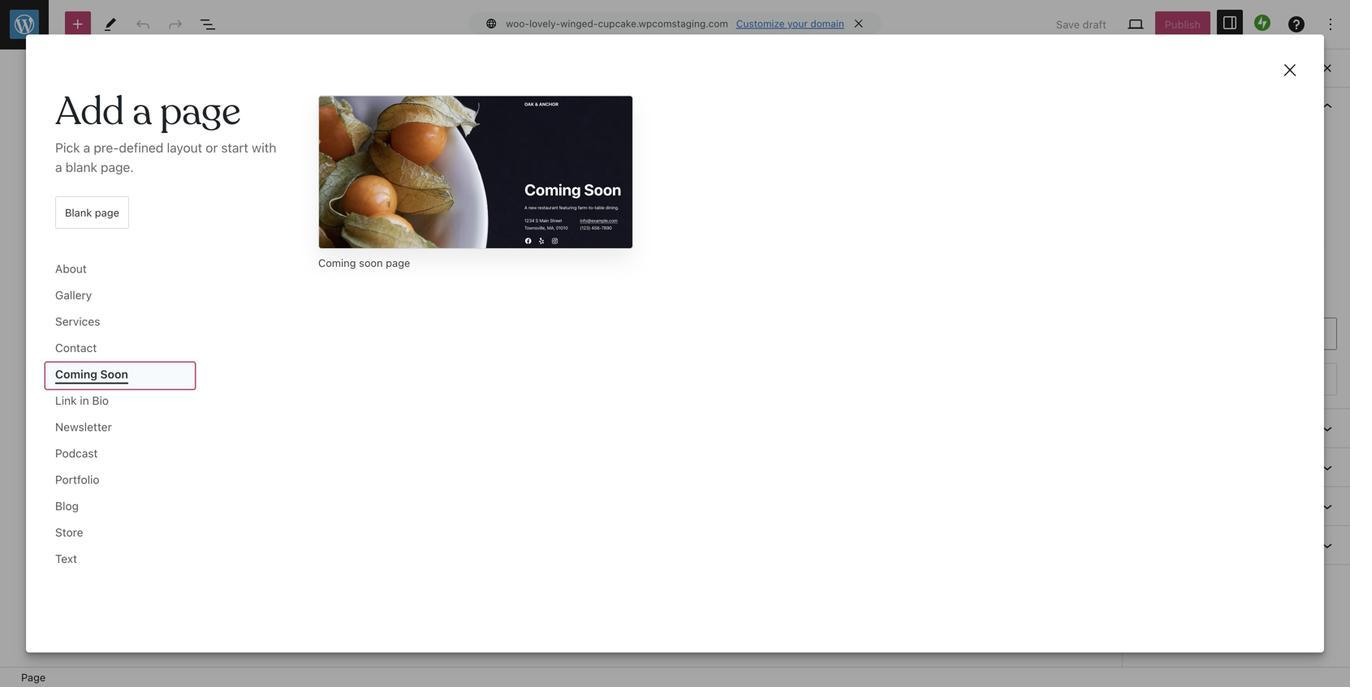 Task type: vqa. For each thing, say whether or not it's contained in the screenshot.
Small button
no



Task type: locate. For each thing, give the bounding box(es) containing it.
menu containing about
[[44, 256, 279, 576]]

1 horizontal spatial page
[[160, 87, 241, 137]]

1 vertical spatial a
[[83, 140, 90, 156]]

blank
[[65, 207, 92, 219]]

0 horizontal spatial coming
[[55, 368, 97, 381]]

page for add
[[160, 87, 241, 137]]

woo-
[[506, 18, 530, 29]]

newsletter
[[55, 421, 112, 434]]

coming down contact
[[55, 368, 97, 381]]

page inside 'coming soon page' option
[[386, 257, 410, 269]]

0 vertical spatial page
[[160, 87, 241, 137]]

2 vertical spatial a
[[55, 160, 62, 175]]

link in bio
[[55, 394, 109, 408]]

add
[[55, 87, 124, 137]]

page
[[160, 87, 241, 137], [95, 207, 119, 219], [386, 257, 410, 269]]

services
[[55, 315, 100, 329]]

save
[[1056, 18, 1080, 30]]

bio
[[92, 394, 109, 408]]

coming
[[318, 257, 356, 269], [55, 368, 97, 381]]

page right "blank"
[[95, 207, 119, 219]]

page.
[[101, 160, 134, 175]]

2 horizontal spatial a
[[133, 87, 152, 137]]

page right soon
[[386, 257, 410, 269]]

services button
[[45, 310, 195, 337]]

blank
[[66, 160, 97, 175]]

pre-
[[94, 140, 119, 156]]

page inside "add a page pick a pre-defined layout or start with a blank page."
[[160, 87, 241, 137]]

0 vertical spatial coming
[[318, 257, 356, 269]]

Pending review checkbox
[[1136, 268, 1152, 284]]

close image
[[1281, 60, 1300, 80]]

a up defined
[[133, 87, 152, 137]]

2 vertical spatial page
[[386, 257, 410, 269]]

page up or
[[160, 87, 241, 137]]

podcast button
[[45, 442, 195, 469]]

settings image
[[1221, 13, 1240, 32]]

menu
[[44, 256, 279, 576]]

with
[[252, 140, 276, 156]]

coming soon page option
[[318, 95, 633, 271]]

coming soon
[[55, 368, 128, 381]]

customize your domain button
[[736, 18, 844, 29]]

save draft button
[[1047, 11, 1116, 37]]

0 horizontal spatial a
[[55, 160, 62, 175]]

layout
[[167, 140, 202, 156]]

or
[[206, 140, 218, 156]]

2 horizontal spatial page
[[386, 257, 410, 269]]

contact button
[[45, 337, 195, 363]]

1 vertical spatial coming
[[55, 368, 97, 381]]

menu inside add a page document
[[44, 256, 279, 576]]

page tab panel
[[1123, 87, 1350, 566]]

text
[[55, 553, 77, 566]]

a right 'pick'
[[83, 140, 90, 156]]

0 horizontal spatial page
[[95, 207, 119, 219]]

a
[[133, 87, 152, 137], [83, 140, 90, 156], [55, 160, 62, 175]]

a down 'pick'
[[55, 160, 62, 175]]

1 horizontal spatial coming
[[318, 257, 356, 269]]

coming left soon
[[318, 257, 356, 269]]

blog
[[55, 500, 79, 513]]

about button
[[45, 258, 195, 284]]

1 vertical spatial page
[[95, 207, 119, 219]]

coming inside option
[[318, 257, 356, 269]]

coming inside button
[[55, 368, 97, 381]]

gallery
[[55, 289, 92, 302]]



Task type: describe. For each thing, give the bounding box(es) containing it.
start
[[221, 140, 248, 156]]

winged-
[[560, 18, 598, 29]]

customize
[[736, 18, 785, 29]]

portfolio
[[55, 474, 99, 487]]

link
[[55, 394, 77, 408]]

podcast
[[55, 447, 98, 461]]

pick
[[55, 140, 80, 156]]

blog button
[[45, 495, 195, 521]]

add a page document
[[26, 34, 1324, 634]]

lovely-
[[530, 18, 560, 29]]

in
[[80, 394, 89, 408]]

domain
[[811, 18, 844, 29]]

store button
[[45, 521, 195, 548]]

page inside the blank page button
[[95, 207, 119, 219]]

about
[[55, 262, 87, 276]]

your
[[788, 18, 808, 29]]

coming soon button
[[45, 363, 195, 390]]

woo-lovely-winged-cupcake.wpcomstaging.com customize your domain
[[506, 18, 844, 29]]

coming soon page
[[318, 257, 410, 269]]

close settings image
[[1318, 58, 1337, 78]]

soon
[[100, 368, 128, 381]]

0 vertical spatial a
[[133, 87, 152, 137]]

blank page button
[[55, 197, 129, 229]]

page for coming
[[386, 257, 410, 269]]

cupcake.wpcomstaging.com
[[598, 18, 728, 29]]

contact
[[55, 342, 97, 355]]

gallery button
[[45, 284, 195, 310]]

portfolio button
[[45, 469, 195, 495]]

newsletter button
[[45, 416, 195, 442]]

soon
[[359, 257, 383, 269]]

store
[[55, 526, 83, 540]]

blank page
[[65, 207, 119, 219]]

coming for coming soon page
[[318, 257, 356, 269]]

coming for coming soon
[[55, 368, 97, 381]]

redo image
[[166, 15, 185, 34]]

link in bio button
[[45, 390, 195, 416]]

save draft
[[1056, 18, 1107, 30]]

1 horizontal spatial a
[[83, 140, 90, 156]]

page
[[21, 672, 46, 684]]

undo image
[[133, 15, 153, 34]]

draft
[[1083, 18, 1107, 30]]

add a page pick a pre-defined layout or start with a blank page.
[[55, 87, 276, 175]]

text button
[[45, 548, 195, 574]]

defined
[[119, 140, 163, 156]]

editor content region
[[0, 50, 1122, 668]]



